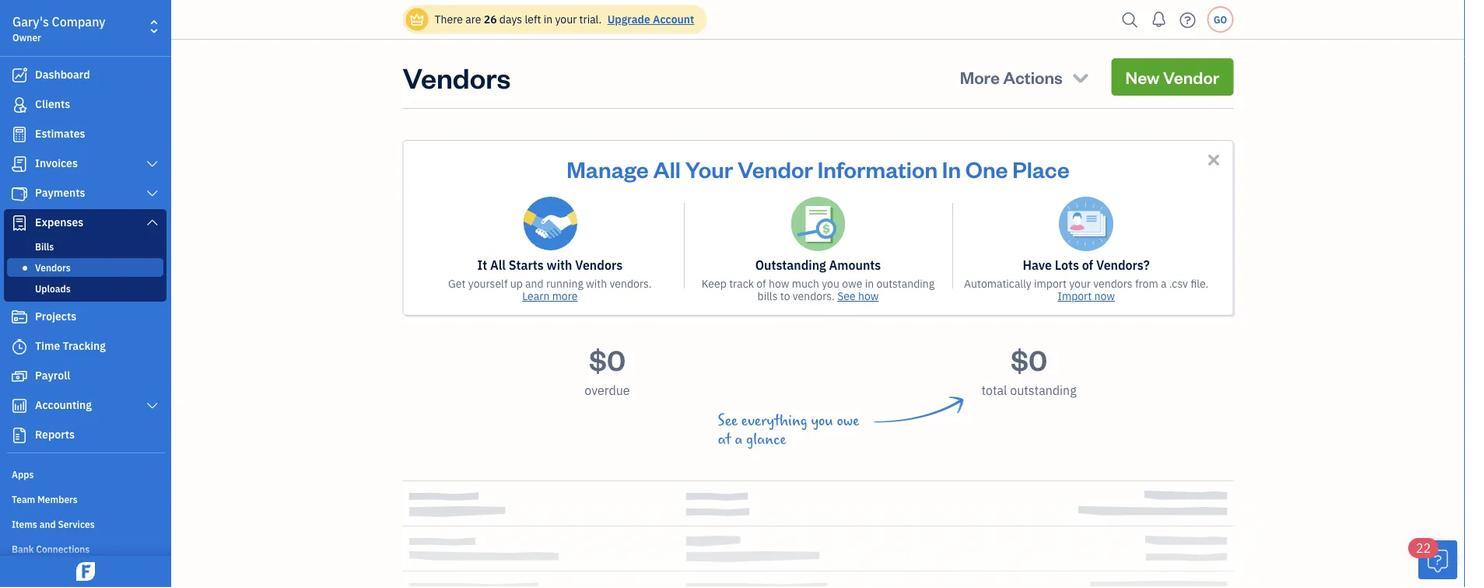 Task type: locate. For each thing, give the bounding box(es) containing it.
owe
[[842, 277, 862, 291], [837, 412, 859, 430]]

apps link
[[4, 462, 167, 486]]

you right everything
[[811, 412, 833, 430]]

0 horizontal spatial a
[[735, 431, 743, 448]]

more
[[960, 66, 1000, 88]]

vendors up running
[[575, 257, 623, 274]]

0 vertical spatial all
[[653, 154, 681, 183]]

members
[[37, 493, 78, 506]]

all inside it all starts with vendors get yourself up and running with vendors. learn more
[[490, 257, 506, 274]]

of for lots
[[1082, 257, 1093, 274]]

see for see how
[[837, 289, 856, 303]]

import
[[1034, 277, 1067, 291]]

1 horizontal spatial your
[[1069, 277, 1091, 291]]

vendors up uploads on the left of the page
[[35, 261, 71, 274]]

$0
[[589, 341, 626, 378], [1011, 341, 1047, 378]]

chevron large down image for expenses
[[145, 216, 160, 229]]

vendors. right running
[[610, 277, 652, 291]]

2 $0 from the left
[[1011, 341, 1047, 378]]

1 vertical spatial in
[[865, 277, 874, 291]]

import
[[1058, 289, 1092, 303]]

your
[[685, 154, 733, 183]]

1 horizontal spatial see
[[837, 289, 856, 303]]

a inside see everything you owe at a glance
[[735, 431, 743, 448]]

more actions button
[[946, 58, 1105, 96]]

team members
[[12, 493, 78, 506]]

apps
[[12, 468, 34, 481]]

see inside see everything you owe at a glance
[[718, 412, 738, 430]]

with up running
[[547, 257, 572, 274]]

0 vertical spatial chevron large down image
[[145, 188, 160, 200]]

now
[[1094, 289, 1115, 303]]

outstanding inside '$0 total outstanding'
[[1010, 382, 1077, 399]]

1 vertical spatial and
[[39, 518, 56, 531]]

in down amounts
[[865, 277, 874, 291]]

1 vertical spatial chevron large down image
[[145, 216, 160, 229]]

dashboard
[[35, 67, 90, 82]]

1 horizontal spatial all
[[653, 154, 681, 183]]

it
[[477, 257, 487, 274]]

and inside main element
[[39, 518, 56, 531]]

0 vertical spatial outstanding
[[877, 277, 935, 291]]

you down outstanding amounts
[[822, 277, 840, 291]]

your inside have lots of vendors? automatically import your vendors from a .csv file. import now
[[1069, 277, 1091, 291]]

your for vendors?
[[1069, 277, 1091, 291]]

team
[[12, 493, 35, 506]]

0 horizontal spatial vendor
[[738, 154, 813, 183]]

notifications image
[[1147, 4, 1172, 35]]

it all starts with vendors get yourself up and running with vendors. learn more
[[448, 257, 652, 303]]

0 horizontal spatial and
[[39, 518, 56, 531]]

0 horizontal spatial of
[[757, 277, 766, 291]]

1 vertical spatial your
[[1069, 277, 1091, 291]]

and right up at the left top of the page
[[525, 277, 544, 291]]

1 horizontal spatial of
[[1082, 257, 1093, 274]]

vendors
[[403, 58, 511, 95], [575, 257, 623, 274], [35, 261, 71, 274]]

more
[[552, 289, 578, 303]]

0 horizontal spatial vendors
[[35, 261, 71, 274]]

team members link
[[4, 487, 167, 510]]

chevron large down image up bills link
[[145, 216, 160, 229]]

2 chevron large down image from the top
[[145, 216, 160, 229]]

file.
[[1191, 277, 1209, 291]]

actions
[[1003, 66, 1063, 88]]

1 vertical spatial of
[[757, 277, 766, 291]]

estimates link
[[4, 121, 167, 149]]

0 vertical spatial chevron large down image
[[145, 158, 160, 170]]

how
[[769, 277, 789, 291], [858, 289, 879, 303]]

vendors inside it all starts with vendors get yourself up and running with vendors. learn more
[[575, 257, 623, 274]]

new vendor
[[1126, 66, 1220, 88]]

0 vertical spatial your
[[555, 12, 577, 26]]

1 vertical spatial all
[[490, 257, 506, 274]]

vendors. inside it all starts with vendors get yourself up and running with vendors. learn more
[[610, 277, 652, 291]]

items and services
[[12, 518, 95, 531]]

your left trial.
[[555, 12, 577, 26]]

of right lots
[[1082, 257, 1093, 274]]

all
[[653, 154, 681, 183], [490, 257, 506, 274]]

0 horizontal spatial with
[[547, 257, 572, 274]]

0 horizontal spatial see
[[718, 412, 738, 430]]

money image
[[10, 369, 29, 384]]

0 vertical spatial you
[[822, 277, 840, 291]]

vendors. inside keep track of how much you owe in outstanding bills to vendors.
[[793, 289, 835, 303]]

items
[[12, 518, 37, 531]]

glance
[[746, 431, 786, 448]]

to
[[780, 289, 790, 303]]

see down amounts
[[837, 289, 856, 303]]

see how
[[837, 289, 879, 303]]

chevron large down image down estimates link
[[145, 158, 160, 170]]

freshbooks image
[[73, 563, 98, 581]]

1 vertical spatial you
[[811, 412, 833, 430]]

1 vertical spatial outstanding
[[1010, 382, 1077, 399]]

0 horizontal spatial your
[[555, 12, 577, 26]]

you
[[822, 277, 840, 291], [811, 412, 833, 430]]

how down amounts
[[858, 289, 879, 303]]

26
[[484, 12, 497, 26]]

1 vertical spatial with
[[586, 277, 607, 291]]

time
[[35, 339, 60, 353]]

a left the .csv at right
[[1161, 277, 1167, 291]]

0 horizontal spatial in
[[544, 12, 553, 26]]

0 vertical spatial in
[[544, 12, 553, 26]]

0 vertical spatial see
[[837, 289, 856, 303]]

in inside keep track of how much you owe in outstanding bills to vendors.
[[865, 277, 874, 291]]

$0 inside $0 overdue
[[589, 341, 626, 378]]

1 horizontal spatial vendor
[[1163, 66, 1220, 88]]

chart image
[[10, 398, 29, 414]]

chevron large down image up reports link
[[145, 400, 160, 412]]

0 vertical spatial with
[[547, 257, 572, 274]]

of inside have lots of vendors? automatically import your vendors from a .csv file. import now
[[1082, 257, 1093, 274]]

chevron large down image for invoices
[[145, 158, 160, 170]]

have lots of vendors? automatically import your vendors from a .csv file. import now
[[964, 257, 1209, 303]]

search image
[[1118, 8, 1143, 32]]

connections
[[36, 543, 90, 556]]

of inside keep track of how much you owe in outstanding bills to vendors.
[[757, 277, 766, 291]]

1 chevron large down image from the top
[[145, 188, 160, 200]]

timer image
[[10, 339, 29, 355]]

how down outstanding
[[769, 277, 789, 291]]

your down lots
[[1069, 277, 1091, 291]]

outstanding right total
[[1010, 382, 1077, 399]]

1 $0 from the left
[[589, 341, 626, 378]]

1 vertical spatial owe
[[837, 412, 859, 430]]

of
[[1082, 257, 1093, 274], [757, 277, 766, 291]]

1 horizontal spatial $0
[[1011, 341, 1047, 378]]

0 horizontal spatial vendors.
[[610, 277, 652, 291]]

1 horizontal spatial in
[[865, 277, 874, 291]]

estimate image
[[10, 127, 29, 142]]

keep
[[702, 277, 727, 291]]

in
[[544, 12, 553, 26], [865, 277, 874, 291]]

all for it
[[490, 257, 506, 274]]

0 horizontal spatial all
[[490, 257, 506, 274]]

owe down amounts
[[842, 277, 862, 291]]

2 chevron large down image from the top
[[145, 400, 160, 412]]

all for manage
[[653, 154, 681, 183]]

$0 inside '$0 total outstanding'
[[1011, 341, 1047, 378]]

1 horizontal spatial outstanding
[[1010, 382, 1077, 399]]

projects
[[35, 309, 76, 324]]

owe inside keep track of how much you owe in outstanding bills to vendors.
[[842, 277, 862, 291]]

0 horizontal spatial how
[[769, 277, 789, 291]]

resource center badge image
[[1419, 541, 1457, 580]]

a right at
[[735, 431, 743, 448]]

reports link
[[4, 422, 167, 450]]

1 vertical spatial vendor
[[738, 154, 813, 183]]

bank connections
[[12, 543, 90, 556]]

automatically
[[964, 277, 1032, 291]]

0 horizontal spatial $0
[[589, 341, 626, 378]]

more actions
[[960, 66, 1063, 88]]

in right left
[[544, 12, 553, 26]]

with right running
[[586, 277, 607, 291]]

1 vertical spatial a
[[735, 431, 743, 448]]

payments link
[[4, 180, 167, 208]]

your
[[555, 12, 577, 26], [1069, 277, 1091, 291]]

accounting link
[[4, 392, 167, 420]]

of right track
[[757, 277, 766, 291]]

0 vertical spatial vendor
[[1163, 66, 1220, 88]]

see up at
[[718, 412, 738, 430]]

new vendor button
[[1112, 58, 1234, 96]]

and
[[525, 277, 544, 291], [39, 518, 56, 531]]

vendors. right to
[[793, 289, 835, 303]]

yourself
[[468, 277, 508, 291]]

2 horizontal spatial vendors
[[575, 257, 623, 274]]

chevron large down image for accounting
[[145, 400, 160, 412]]

it all starts with vendors image
[[523, 197, 577, 251]]

0 vertical spatial and
[[525, 277, 544, 291]]

uploads
[[35, 282, 71, 295]]

chevron large down image up expenses link
[[145, 188, 160, 200]]

all left your
[[653, 154, 681, 183]]

vendor inside button
[[1163, 66, 1220, 88]]

have lots of vendors? image
[[1059, 197, 1114, 251]]

at
[[718, 431, 731, 448]]

go to help image
[[1175, 8, 1200, 32]]

owner
[[12, 31, 41, 44]]

close image
[[1205, 151, 1223, 169]]

outstanding down amounts
[[877, 277, 935, 291]]

chevron large down image inside expenses link
[[145, 216, 160, 229]]

1 chevron large down image from the top
[[145, 158, 160, 170]]

0 horizontal spatial outstanding
[[877, 277, 935, 291]]

much
[[792, 277, 819, 291]]

1 horizontal spatial and
[[525, 277, 544, 291]]

0 vertical spatial a
[[1161, 277, 1167, 291]]

0 vertical spatial owe
[[842, 277, 862, 291]]

owe right everything
[[837, 412, 859, 430]]

chevron large down image
[[145, 188, 160, 200], [145, 216, 160, 229]]

vendor right new
[[1163, 66, 1220, 88]]

dashboard link
[[4, 61, 167, 89]]

1 horizontal spatial how
[[858, 289, 879, 303]]

chevron large down image
[[145, 158, 160, 170], [145, 400, 160, 412]]

0 vertical spatial of
[[1082, 257, 1093, 274]]

chevron large down image inside invoices link
[[145, 158, 160, 170]]

you inside see everything you owe at a glance
[[811, 412, 833, 430]]

1 horizontal spatial a
[[1161, 277, 1167, 291]]

vendor right your
[[738, 154, 813, 183]]

vendors.
[[610, 277, 652, 291], [793, 289, 835, 303]]

.csv
[[1169, 277, 1188, 291]]

1 vertical spatial chevron large down image
[[145, 400, 160, 412]]

1 horizontal spatial vendors.
[[793, 289, 835, 303]]

and right items
[[39, 518, 56, 531]]

everything
[[741, 412, 808, 430]]

all right it
[[490, 257, 506, 274]]

vendors down there
[[403, 58, 511, 95]]

1 vertical spatial see
[[718, 412, 738, 430]]



Task type: describe. For each thing, give the bounding box(es) containing it.
outstanding inside keep track of how much you owe in outstanding bills to vendors.
[[877, 277, 935, 291]]

new
[[1126, 66, 1160, 88]]

1 horizontal spatial vendors
[[403, 58, 511, 95]]

company
[[52, 14, 105, 30]]

trial.
[[579, 12, 602, 26]]

days
[[499, 12, 522, 26]]

payroll
[[35, 368, 70, 383]]

vendors?
[[1096, 257, 1150, 274]]

crown image
[[409, 11, 425, 28]]

and inside it all starts with vendors get yourself up and running with vendors. learn more
[[525, 277, 544, 291]]

$0 total outstanding
[[982, 341, 1077, 399]]

see for see everything you owe at a glance
[[718, 412, 738, 430]]

reports
[[35, 428, 75, 442]]

items and services link
[[4, 512, 167, 535]]

upgrade
[[607, 12, 650, 26]]

go
[[1214, 13, 1227, 26]]

chevrondown image
[[1070, 66, 1091, 88]]

outstanding amounts
[[755, 257, 881, 274]]

there are 26 days left in your trial. upgrade account
[[435, 12, 694, 26]]

there
[[435, 12, 463, 26]]

vendors
[[1094, 277, 1133, 291]]

account
[[653, 12, 694, 26]]

$0 for $0 total outstanding
[[1011, 341, 1047, 378]]

owe inside see everything you owe at a glance
[[837, 412, 859, 430]]

outstanding
[[755, 257, 826, 274]]

running
[[546, 277, 583, 291]]

from
[[1135, 277, 1158, 291]]

total
[[982, 382, 1007, 399]]

get
[[448, 277, 466, 291]]

how inside keep track of how much you owe in outstanding bills to vendors.
[[769, 277, 789, 291]]

of for track
[[757, 277, 766, 291]]

client image
[[10, 97, 29, 113]]

gary's company owner
[[12, 14, 105, 44]]

invoices
[[35, 156, 78, 170]]

clients link
[[4, 91, 167, 119]]

manage all your vendor information in one place
[[567, 154, 1070, 183]]

upgrade account link
[[604, 12, 694, 26]]

expense image
[[10, 216, 29, 231]]

in
[[942, 154, 961, 183]]

chevron large down image for payments
[[145, 188, 160, 200]]

track
[[729, 277, 754, 291]]

keep track of how much you owe in outstanding bills to vendors.
[[702, 277, 935, 303]]

you inside keep track of how much you owe in outstanding bills to vendors.
[[822, 277, 840, 291]]

vendors link
[[7, 258, 163, 277]]

$0 overdue
[[585, 341, 630, 399]]

invoice image
[[10, 156, 29, 172]]

uploads link
[[7, 279, 163, 298]]

1 horizontal spatial with
[[586, 277, 607, 291]]

information
[[818, 154, 938, 183]]

invoices link
[[4, 150, 167, 178]]

accounting
[[35, 398, 92, 412]]

are
[[465, 12, 481, 26]]

project image
[[10, 310, 29, 325]]

estimates
[[35, 126, 85, 141]]

overdue
[[585, 382, 630, 399]]

a inside have lots of vendors? automatically import your vendors from a .csv file. import now
[[1161, 277, 1167, 291]]

learn
[[522, 289, 550, 303]]

tracking
[[63, 339, 106, 353]]

vendors. for much
[[793, 289, 835, 303]]

bank connections link
[[4, 537, 167, 560]]

lots
[[1055, 257, 1079, 274]]

payment image
[[10, 186, 29, 202]]

expenses
[[35, 215, 83, 230]]

dashboard image
[[10, 68, 29, 83]]

vendors. for vendors
[[610, 277, 652, 291]]

bank
[[12, 543, 34, 556]]

your for days
[[555, 12, 577, 26]]

report image
[[10, 428, 29, 444]]

gary's
[[12, 14, 49, 30]]

bills
[[758, 289, 778, 303]]

one
[[966, 154, 1008, 183]]

outstanding amounts image
[[791, 197, 845, 251]]

main element
[[0, 0, 210, 588]]

projects link
[[4, 303, 167, 331]]

22
[[1416, 540, 1431, 557]]

left
[[525, 12, 541, 26]]

22 button
[[1408, 538, 1457, 580]]

place
[[1013, 154, 1070, 183]]

vendors inside vendors link
[[35, 261, 71, 274]]

$0 for $0 overdue
[[589, 341, 626, 378]]

go button
[[1207, 6, 1234, 33]]

amounts
[[829, 257, 881, 274]]

bills
[[35, 240, 54, 253]]

starts
[[509, 257, 544, 274]]

expenses link
[[4, 209, 167, 237]]

time tracking link
[[4, 333, 167, 361]]

time tracking
[[35, 339, 106, 353]]

payments
[[35, 186, 85, 200]]

see everything you owe at a glance
[[718, 412, 859, 448]]

manage
[[567, 154, 649, 183]]

payroll link
[[4, 363, 167, 391]]



Task type: vqa. For each thing, say whether or not it's contained in the screenshot.


